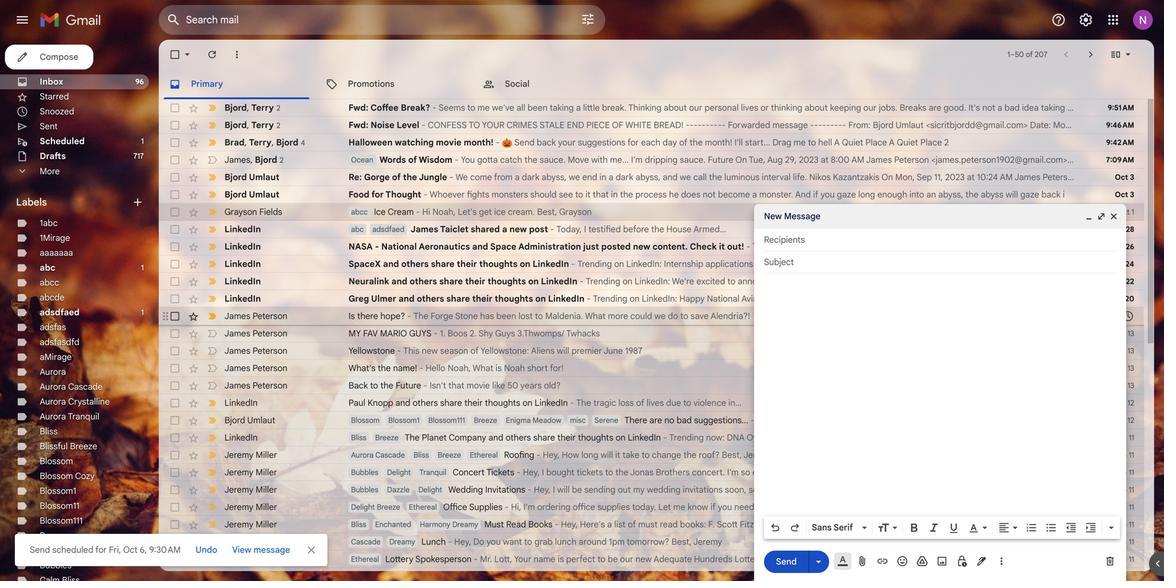 Task type: vqa. For each thing, say whether or not it's contained in the screenshot.


Task type: locate. For each thing, give the bounding box(es) containing it.
sep 13
[[1113, 329, 1134, 338], [1113, 346, 1134, 356], [1113, 364, 1134, 373], [1113, 381, 1134, 390]]

1 horizontal spatial are
[[929, 102, 942, 113]]

place up 11,
[[921, 137, 942, 148]]

must
[[638, 519, 658, 530]]

2 place from the left
[[921, 137, 942, 148]]

1 vertical spatial blossom
[[40, 456, 73, 467]]

spring…
[[811, 259, 843, 270]]

bjord , terry 2 up brad , terry , bjord 4
[[225, 120, 280, 130]]

7 sep 11 from the top
[[1114, 537, 1134, 547]]

sending
[[584, 484, 616, 495]]

1 month! from the left
[[464, 137, 494, 148]]

2 sauce. from the left
[[680, 154, 706, 165]]

0 vertical spatial aug
[[1075, 120, 1090, 131]]

national
[[381, 241, 417, 252], [707, 293, 740, 304]]

1 row from the top
[[159, 99, 1164, 117]]

6 jeremy miller from the top
[[225, 537, 277, 547]]

1 horizontal spatial 2023
[[945, 172, 965, 183]]

1 horizontal spatial emily
[[1001, 519, 1022, 530]]

24 row from the top
[[159, 499, 1144, 516]]

are left good.
[[929, 102, 942, 113]]

, for halloween watching movie month!
[[245, 137, 247, 148]]

blossom1 inside "labels" navigation
[[40, 486, 76, 497]]

not right does
[[703, 189, 716, 200]]

toolbar
[[1041, 310, 1141, 323]]

so for i'm
[[741, 467, 750, 478]]

advanced search options image
[[576, 7, 600, 32]]

2 ... from the left
[[1134, 519, 1141, 530]]

1 miller from the top
[[256, 450, 277, 461]]

4 13 from the top
[[1128, 381, 1134, 390]]

the right catch at the top left of the page
[[525, 154, 538, 165]]

breeze up "cozy"
[[70, 441, 97, 452]]

me left the we've
[[478, 102, 490, 113]]

1 sep 13 from the top
[[1113, 329, 1134, 338]]

2 vertical spatial it
[[615, 450, 620, 461]]

1 12 from the top
[[1128, 399, 1134, 408]]

0 horizontal spatial blossom111
[[40, 515, 83, 526]]

i for bought
[[542, 467, 544, 478]]

1 horizontal spatial what
[[585, 311, 606, 322]]

lottery right hundreds
[[735, 554, 763, 565]]

1 vertical spatial tranquil
[[420, 468, 447, 477]]

1 horizontal spatial sauce.
[[680, 154, 706, 165]]

row containing grayson fields
[[159, 203, 1144, 221]]

main content
[[159, 40, 1164, 581]]

bjord umlaut for food for thought
[[225, 189, 279, 200]]

ocean
[[351, 155, 373, 165]]

to down applications at the right of the page
[[728, 276, 736, 287]]

aurora down 'paul'
[[351, 451, 374, 460]]

Subject field
[[764, 256, 1117, 269]]

blossom down blossom link
[[40, 471, 73, 482]]

2 fwd: from the top
[[349, 120, 368, 131]]

2 sep 12 from the top
[[1113, 416, 1134, 425]]

miller for lunch
[[256, 537, 277, 547]]

7 row from the top
[[159, 203, 1144, 221]]

13 for 1987
[[1128, 346, 1134, 356]]

blossom111
[[428, 416, 465, 425], [40, 515, 83, 526]]

0 horizontal spatial abcc
[[40, 277, 59, 288]]

ethereal down enchanted
[[351, 555, 379, 564]]

bad right no
[[677, 415, 692, 426]]

1 oct 3 from the top
[[1115, 173, 1134, 182]]

message down thinking
[[773, 120, 808, 131]]

will
[[1006, 189, 1018, 200], [557, 345, 569, 356], [601, 450, 613, 461], [557, 484, 570, 495]]

Message Body text field
[[764, 280, 1117, 513]]

1 grayson from the left
[[225, 207, 257, 217]]

2 13 from the top
[[1128, 346, 1134, 356]]

1 bjord , terry 2 from the top
[[225, 102, 280, 113]]

aurora cascade up dazzle
[[351, 451, 405, 460]]

0 vertical spatial back
[[537, 137, 556, 148]]

of down watching
[[408, 154, 417, 165]]

company
[[449, 432, 486, 443]]

12 for bjord umlaut
[[1128, 416, 1134, 425]]

toggle confidential mode image
[[956, 555, 968, 568]]

grayson fields
[[225, 207, 282, 217]]

to right back
[[370, 380, 378, 391]]

insert files using drive image
[[916, 555, 929, 568]]

abc up nasa
[[351, 225, 364, 234]]

heights' right indent more ‪(⌘])‬ icon
[[1100, 519, 1132, 530]]

1 horizontal spatial spacex
[[765, 259, 795, 270]]

0 vertical spatial sep 12
[[1113, 399, 1134, 408]]

, for fwd: noise level
[[247, 120, 249, 130]]

place down from: at right top
[[866, 137, 887, 148]]

james peterson for my fav mario guys
[[225, 328, 287, 339]]

send inside alert
[[30, 545, 50, 555]]

4
[[301, 138, 305, 147]]

ulmer
[[371, 293, 396, 304]]

noah, for what
[[448, 363, 471, 374]]

let left us
[[1097, 154, 1109, 165]]

gmail image
[[40, 7, 107, 32]]

1 vertical spatial sep 12
[[1113, 416, 1134, 425]]

the
[[690, 137, 703, 148], [525, 154, 538, 165], [403, 172, 417, 183], [709, 172, 722, 183], [620, 189, 633, 200], [966, 189, 979, 200], [651, 224, 664, 235], [378, 363, 391, 374], [380, 380, 394, 391], [684, 450, 697, 461], [616, 467, 629, 478]]

level
[[397, 120, 419, 131]]

2 vertical spatial you
[[487, 537, 501, 547]]

0 horizontal spatial an
[[782, 484, 792, 495]]

15 row from the top
[[159, 342, 1144, 360]]

row
[[159, 99, 1164, 117], [159, 117, 1164, 134], [159, 134, 1144, 151], [159, 151, 1164, 169], [159, 169, 1164, 186], [159, 186, 1144, 203], [159, 203, 1144, 221], [159, 221, 1144, 238], [159, 238, 1144, 256], [159, 256, 1144, 273], [159, 273, 1144, 290], [159, 290, 1144, 308], [159, 308, 1144, 325], [159, 325, 1144, 342], [159, 342, 1144, 360], [159, 360, 1144, 377], [159, 377, 1144, 394], [159, 394, 1144, 412], [159, 412, 1144, 429], [159, 429, 1144, 447], [159, 447, 1144, 464], [159, 464, 1144, 481], [159, 481, 1144, 499], [159, 499, 1144, 516], [159, 516, 1164, 533], [159, 533, 1144, 551], [159, 551, 1144, 568], [159, 568, 1144, 581]]

3 sep 13 from the top
[[1113, 364, 1134, 373]]

0 horizontal spatial place
[[866, 137, 887, 148]]

am up the kazantzakis
[[852, 154, 865, 165]]

dna
[[727, 432, 745, 443]]

terry for fwd: noise level - confess to your crimes stale end piece of white bread! ---------- forwarded message --------- from: bjord umlaut <sicritbjordd@gmail.com> date: mon, aug 7, 2023 at 10:58 am
[[251, 120, 274, 130]]

cascade down enchanted
[[351, 537, 381, 547]]

i right today,
[[584, 224, 586, 235]]

social tab
[[473, 69, 629, 99]]

0 horizontal spatial you
[[487, 537, 501, 547]]

3 row from the top
[[159, 134, 1144, 151]]

None search field
[[159, 5, 605, 35]]

adsdfaed inside row
[[372, 225, 405, 234]]

a up space
[[502, 224, 507, 235]]

abcc
[[351, 207, 368, 217], [40, 277, 59, 288]]

5 row from the top
[[159, 169, 1164, 186]]

scheduled
[[52, 545, 93, 555]]

3 miller from the top
[[256, 484, 277, 495]]

1 horizontal spatial abc
[[351, 225, 364, 234]]

0 horizontal spatial let
[[658, 502, 671, 513]]

noah, for let's
[[433, 207, 456, 217]]

0 vertical spatial it
[[586, 189, 591, 200]]

aurora cascade up aurora crystalline on the left of the page
[[40, 381, 103, 392]]

'the
[[784, 519, 801, 530]]

2 3 from the top
[[1130, 190, 1134, 199]]

0 vertical spatial i'm
[[631, 154, 643, 165]]

been
[[528, 102, 548, 113], [496, 311, 516, 322]]

there
[[625, 415, 647, 426]]

2 emily from the left
[[1001, 519, 1022, 530]]

0 horizontal spatial sauce.
[[540, 154, 566, 165]]

0 horizontal spatial message
[[254, 545, 290, 555]]

new message dialog
[[754, 204, 1126, 581]]

1 for adsdfaed
[[141, 308, 144, 317]]

name!
[[393, 363, 417, 374]]

hey, up lunch - hey, do you want to grab lunch around 1pm tomorrow? best, jeremy
[[561, 519, 578, 530]]

tickets
[[577, 467, 603, 478]]

quiet down from: at right top
[[842, 137, 863, 148]]

linkedin: for we're
[[635, 276, 670, 287]]

abcc down food
[[351, 207, 368, 217]]

28 row from the top
[[159, 568, 1144, 581]]

0 horizontal spatial about
[[664, 102, 687, 113]]

blossom11 link
[[40, 501, 79, 511]]

2 james peterson from the top
[[225, 328, 287, 339]]

cascade up crystalline
[[68, 381, 103, 392]]

2 for 9:46 am
[[276, 121, 280, 130]]

i'm up soon,
[[727, 467, 739, 478]]

0 horizontal spatial a
[[834, 137, 840, 148]]

bjord umlaut for re: gorge of the jungle
[[225, 172, 279, 183]]

2 horizontal spatial ethereal
[[470, 451, 498, 460]]

1 vertical spatial blossom1
[[40, 486, 76, 497]]

re:
[[349, 172, 362, 183]]

their up stone
[[465, 276, 485, 287]]

crystalline
[[68, 396, 110, 407]]

your
[[514, 554, 532, 565]]

amirage link
[[40, 352, 72, 363]]

hundreds
[[694, 554, 733, 565]]

june
[[604, 345, 623, 356]]

if right the know
[[711, 502, 716, 513]]

promotions
[[348, 78, 395, 89]]

mon, right date:
[[1053, 120, 1073, 131]]

0 vertical spatial abc
[[351, 225, 364, 234]]

send for scheduled
[[30, 545, 50, 555]]

you down nikos
[[821, 189, 835, 200]]

oct 3 down 7:09 am
[[1115, 173, 1134, 182]]

0 horizontal spatial gaze
[[837, 189, 856, 200]]

0 horizontal spatial movie
[[436, 137, 462, 148]]

5 jeremy miller from the top
[[225, 519, 277, 530]]

of left 207
[[1026, 50, 1033, 59]]

0 vertical spatial me
[[478, 102, 490, 113]]

0 horizontal spatial abyss,
[[542, 172, 567, 183]]

new up hello
[[422, 345, 438, 356]]

1 horizontal spatial is
[[558, 554, 564, 565]]

1 horizontal spatial message
[[773, 120, 808, 131]]

adsdfaed
[[372, 225, 405, 234], [40, 307, 80, 318]]

2 oct 3 from the top
[[1115, 190, 1134, 199]]

1 13 from the top
[[1128, 329, 1134, 338]]

is right name at the left bottom of page
[[558, 554, 564, 565]]

more
[[608, 311, 628, 322]]

0 horizontal spatial spacex
[[349, 259, 381, 270]]

more formatting options image
[[1105, 522, 1118, 534]]

gaze left i
[[1020, 189, 1039, 200]]

of down my fav mario guys - 1. boos 2. shy guys 3.thwomps/ twhacks
[[471, 345, 479, 356]]

1 horizontal spatial in
[[611, 189, 618, 200]]

terry for fwd: coffee break? - seems to me we've all been taking a little break. thinking about our personal lives or thinking about keeping our jobs. breaks are good. it's not a bad idea taking a break every now and th
[[251, 102, 274, 113]]

2 bjord umlaut from the top
[[225, 189, 279, 200]]

0 horizontal spatial i
[[542, 467, 544, 478]]

sauce. up call
[[680, 154, 706, 165]]

1 11 from the top
[[1129, 433, 1134, 443]]

that down end
[[593, 189, 609, 200]]

could
[[630, 311, 652, 322]]

today's
[[753, 241, 783, 252]]

Search mail text field
[[186, 14, 546, 26]]

lives left or
[[741, 102, 758, 113]]

1 horizontal spatial aug
[[1075, 120, 1090, 131]]

suggestions...
[[694, 415, 749, 426]]

0 vertical spatial 12
[[1128, 399, 1134, 408]]

1 fwd: from the top
[[349, 102, 368, 113]]

what up twhacks
[[585, 311, 606, 322]]

season
[[440, 345, 468, 356]]

2 horizontal spatial abyss,
[[938, 189, 963, 200]]

nikos
[[809, 172, 831, 183]]

on left tue,
[[736, 154, 747, 165]]

know
[[688, 502, 708, 513]]

aurora cascade inside "labels" navigation
[[40, 381, 103, 392]]

we
[[569, 172, 580, 183], [680, 172, 691, 183], [655, 311, 666, 322]]

sample
[[868, 241, 897, 252]]

0 vertical spatial be
[[572, 484, 582, 495]]

2023 right 11,
[[945, 172, 965, 183]]

1 dark from the left
[[522, 172, 540, 183]]

luminous
[[724, 172, 760, 183]]

0 vertical spatial on
[[736, 154, 747, 165]]

0 vertical spatial future
[[708, 154, 734, 165]]

gatsby'
[[827, 519, 857, 530]]

monsters
[[492, 189, 528, 200]]

dark up should at the top left of the page
[[522, 172, 540, 183]]

19 row from the top
[[159, 412, 1144, 429]]

the right call
[[709, 172, 722, 183]]

fri,
[[109, 545, 121, 555]]

1 vertical spatial important according to google magic. switch
[[206, 553, 218, 566]]

breeze link
[[40, 530, 67, 541]]

i
[[1063, 189, 1065, 200]]

noah, up back to the future - isn't that movie like 50 years old?
[[448, 363, 471, 374]]

miller for roofing
[[256, 450, 277, 461]]

grayson left fields
[[225, 207, 257, 217]]

2 gaze from the left
[[1020, 189, 1039, 200]]

make
[[1123, 154, 1144, 165]]

lott,
[[494, 554, 512, 565]]

1 ... from the left
[[859, 519, 866, 530]]

bubbles inside "labels" navigation
[[40, 560, 72, 571]]

there are no bad suggestions... -
[[625, 415, 757, 426]]

lives left due
[[647, 398, 664, 408]]

1 3 from the top
[[1130, 173, 1134, 182]]

5 11 from the top
[[1129, 503, 1134, 512]]

dark down me...
[[616, 172, 633, 183]]

4 row from the top
[[159, 151, 1164, 169]]

more button
[[0, 164, 149, 179]]

heights' right underline ‪(⌘u)‬ icon
[[966, 519, 999, 530]]

oct 3 up oct 1
[[1115, 190, 1134, 199]]

discard draft ‪(⌘⇧d)‬ image
[[1104, 555, 1117, 568]]

0 horizontal spatial 2023
[[799, 154, 819, 165]]

that down what's the name! - hello noah, what is noah short for!
[[448, 380, 464, 391]]

1 spacex from the left
[[349, 259, 381, 270]]

0 horizontal spatial in
[[600, 172, 607, 183]]

linkedin: for internship
[[626, 259, 662, 270]]

attach files image
[[857, 555, 869, 568]]

quiet
[[842, 137, 863, 148], [897, 137, 918, 148]]

back down stale
[[537, 137, 556, 148]]

1 horizontal spatial grayson
[[559, 207, 592, 217]]

hope?
[[380, 311, 405, 322]]

coffee
[[371, 102, 399, 113]]

be down 1pm
[[608, 554, 618, 565]]

to right do on the bottom right of page
[[680, 311, 688, 322]]

white
[[625, 120, 652, 131]]

3 james peterson from the top
[[225, 345, 287, 356]]

5 james peterson from the top
[[225, 380, 287, 391]]

must read books - hey, here's a list of must read books: f. scott fitzgerald, 'the great gatsby' ... emily brontë, 'wuthering heights' emily brontë, 'wuthering heights' ... marga
[[485, 519, 1164, 530]]

halloween watching movie month!
[[349, 137, 494, 148]]

is there hope? - the forge stone has been lost to maldenia. what more could we do to save alendria?!
[[349, 311, 750, 322]]

been right all
[[528, 102, 548, 113]]

1 emily from the left
[[868, 519, 888, 530]]

sep 13 for old?
[[1113, 381, 1134, 390]]

aug
[[1075, 120, 1090, 131], [767, 154, 783, 165]]

1 vertical spatial 3
[[1130, 190, 1134, 199]]

1 horizontal spatial on
[[882, 172, 893, 183]]

a
[[834, 137, 840, 148], [889, 137, 895, 148]]

that
[[593, 189, 609, 200], [779, 276, 795, 287], [448, 380, 464, 391]]

brontë, left 'italic ‪(⌘i)‬' icon
[[891, 519, 919, 530]]

send right 🎃 image
[[514, 137, 535, 148]]

1 vertical spatial on
[[882, 172, 893, 183]]

linkedin: down neuralink and others share their thoughts on linkedin - trending on linkedin: we're excited to announce that recruitment… ͏ ͏ ͏ ͏ ͏ ͏ ͏ ͏ ͏ ͏ ͏ ͏ ͏ ͏ ͏ ͏ ͏ ͏ ͏ ͏ ͏ ͏ ͏ ͏ ͏ ͏ ͏ ͏ ͏ ͏ ͏ ͏ ͏ ͏ ͏ ͏ ͏ ͏ ͏ ͏ ͏ ͏ ͏ ͏ ͏ ͏ ͏ ͏ ͏ ͏ ͏ ͏ ͏ ͏ ͏ ͏ ͏ ͏ ͏ ͏ ͏ ͏ ͏ ͏ ͏ ͏
[[642, 293, 677, 304]]

bjord , terry 2 down primary tab
[[225, 102, 280, 113]]

aurora for 'aurora cascade' link
[[40, 381, 66, 392]]

tranquil down crystalline
[[68, 411, 99, 422]]

1 jeremy miller from the top
[[225, 450, 277, 461]]

to left the grab
[[524, 537, 532, 547]]

abc up abcc link
[[40, 262, 55, 273]]

2 vertical spatial i
[[553, 484, 555, 495]]

2 vertical spatial bjord umlaut
[[225, 415, 275, 426]]

aug left 29,
[[767, 154, 783, 165]]

0 vertical spatial dreamy
[[452, 520, 478, 529]]

0 vertical spatial send
[[514, 137, 535, 148]]

let's
[[458, 207, 477, 217]]

26 row from the top
[[159, 533, 1144, 551]]

0 vertical spatial an
[[927, 189, 936, 200]]

adsdfaed down ice
[[372, 225, 405, 234]]

1 horizontal spatial a
[[889, 137, 895, 148]]

labels navigation
[[0, 40, 159, 581]]

0 horizontal spatial ethereal
[[351, 555, 379, 564]]

0 horizontal spatial am
[[852, 154, 865, 165]]

adsdfaed inside "labels" navigation
[[40, 307, 80, 318]]

day
[[663, 137, 677, 148]]

brontë, left indent less ‪(⌘[)‬ image
[[1024, 519, 1052, 530]]

1 vertical spatial dreamy
[[389, 537, 415, 547]]

break.
[[602, 102, 627, 113]]

at
[[1122, 120, 1130, 131], [821, 154, 829, 165], [967, 172, 975, 183], [755, 259, 763, 270]]

to right tickets
[[605, 467, 613, 478]]

miller for office supplies
[[256, 502, 277, 513]]

tranquil inside "labels" navigation
[[68, 411, 99, 422]]

happy
[[680, 293, 705, 304]]

out left my at the bottom of the page
[[618, 484, 631, 495]]

blossom111 down blossom11
[[40, 515, 83, 526]]

aurora down amirage link
[[40, 367, 66, 377]]

catch
[[500, 154, 522, 165]]

roofing
[[504, 450, 534, 461]]

2 lottery from the left
[[735, 554, 763, 565]]

is
[[349, 311, 355, 322]]

the planet company and others share their thoughts on linkedin - trending now: dna oyj:n älylämmityspalvelu wattinen auttaa… ͏ ͏ ͏ ͏ ͏ ͏ ͏ ͏ ͏ ͏ ͏ ͏ ͏ ͏ ͏ ͏ ͏ ͏ ͏ ͏ ͏ ͏ ͏ ͏ ͏ ͏ ͏ ͏ ͏ ͏ ͏ ͏ ͏ ͏ ͏ ͏ ͏ ͏ ͏ ͏ ͏ ͏ ͏ ͏ ͏ ͏ ͏ ͏ ͏ ͏ ͏ ͏ ͏ ͏ ͏ ͏ ͏ ͏ ͏ ͏ ͏ ͏ ͏ ͏ ͏ ͏ ͏ ͏ ͏ ͏ ͏
[[405, 432, 1072, 443]]

13 for twhacks
[[1128, 329, 1134, 338]]

2 inside james , bjord 2
[[280, 156, 284, 165]]

post
[[529, 224, 548, 235]]

abcc inside abcc ice cream - hi noah, let's get ice cream. best, grayson
[[351, 207, 368, 217]]

lives
[[741, 102, 758, 113], [647, 398, 664, 408]]

from
[[494, 172, 513, 183]]

0 vertical spatial bubbles
[[351, 468, 378, 477]]

1 horizontal spatial lottery
[[735, 554, 763, 565]]

sans serif option
[[809, 522, 860, 534]]

to up the to
[[467, 102, 475, 113]]

1 bjord umlaut from the top
[[225, 172, 279, 183]]

recruitment…
[[797, 276, 850, 287]]

,
[[247, 102, 249, 113], [247, 120, 249, 130], [245, 137, 247, 148], [272, 137, 274, 148], [250, 154, 253, 165]]

2
[[276, 103, 280, 113], [276, 121, 280, 130], [944, 137, 949, 148], [280, 156, 284, 165]]

mon, up "into"
[[895, 172, 915, 183]]

interval
[[762, 172, 791, 183]]

0 horizontal spatial abc
[[40, 262, 55, 273]]

0 horizontal spatial aurora cascade
[[40, 381, 103, 392]]

abcc inside "labels" navigation
[[40, 277, 59, 288]]

taiclet
[[440, 224, 469, 235]]

2 horizontal spatial me
[[794, 137, 806, 148]]

1 vertical spatial the
[[576, 398, 591, 408]]

i left the bought
[[542, 467, 544, 478]]

None checkbox
[[169, 48, 181, 61], [169, 154, 181, 166], [169, 189, 181, 201], [169, 241, 181, 253], [169, 275, 181, 288], [169, 310, 181, 323], [169, 328, 181, 340], [169, 362, 181, 375], [169, 414, 181, 427], [169, 432, 181, 444], [169, 449, 181, 461], [169, 466, 181, 479], [169, 484, 181, 496], [169, 501, 181, 514], [169, 48, 181, 61], [169, 154, 181, 166], [169, 189, 181, 201], [169, 241, 181, 253], [169, 275, 181, 288], [169, 310, 181, 323], [169, 328, 181, 340], [169, 362, 181, 375], [169, 414, 181, 427], [169, 432, 181, 444], [169, 449, 181, 461], [169, 466, 181, 479], [169, 484, 181, 496], [169, 501, 181, 514]]

bulleted list ‪(⌘⇧8)‬ image
[[1045, 522, 1058, 534]]

alert
[[15, 29, 1144, 566]]

send left more send options image
[[776, 556, 797, 567]]

1 horizontal spatial back
[[1042, 189, 1061, 200]]

1 sep 12 from the top
[[1113, 399, 1134, 408]]

0 horizontal spatial future
[[396, 380, 421, 391]]

bjord , terry 2 for fwd: coffee break? - seems to me we've all been taking a little break. thinking about our personal lives or thinking about keeping our jobs. breaks are good. it's not a bad idea taking a break every now and th
[[225, 102, 280, 113]]

1 vertical spatial so
[[749, 484, 758, 495]]

0 horizontal spatial what
[[473, 363, 493, 374]]

and right the company
[[489, 432, 503, 443]]

2 miller from the top
[[256, 467, 277, 478]]

send
[[514, 137, 535, 148], [30, 545, 50, 555], [776, 556, 797, 567]]

blissful breeze link
[[40, 441, 97, 452]]

main menu image
[[15, 12, 30, 27]]

0 vertical spatial if
[[813, 189, 818, 200]]

1 vertical spatial terry
[[251, 120, 274, 130]]

ordering
[[537, 502, 571, 513]]

check
[[690, 241, 717, 252]]

None checkbox
[[169, 102, 181, 114], [169, 119, 181, 131], [169, 136, 181, 149], [169, 171, 181, 184], [169, 206, 181, 218], [169, 223, 181, 236], [169, 258, 181, 270], [169, 293, 181, 305], [169, 345, 181, 357], [169, 380, 181, 392], [169, 397, 181, 409], [169, 519, 181, 531], [169, 571, 181, 581], [169, 102, 181, 114], [169, 119, 181, 131], [169, 136, 181, 149], [169, 171, 181, 184], [169, 206, 181, 218], [169, 223, 181, 236], [169, 258, 181, 270], [169, 293, 181, 305], [169, 345, 181, 357], [169, 380, 181, 392], [169, 397, 181, 409], [169, 519, 181, 531], [169, 571, 181, 581]]

0 horizontal spatial quiet
[[842, 137, 863, 148]]

tab list
[[159, 69, 1154, 99]]

invitations
[[485, 484, 525, 495]]

2 vertical spatial bubbles
[[40, 560, 72, 571]]

office
[[573, 502, 595, 513]]

4 sep 13 from the top
[[1113, 381, 1134, 390]]

2 horizontal spatial it
[[719, 241, 725, 252]]

the up misc
[[576, 398, 591, 408]]

long up tickets
[[582, 450, 598, 461]]

more image
[[231, 48, 243, 61]]

ethereal inside ethereal lottery spokesperson - mr. lott, your name is perfect to be our new adequate hundreds lottery spokesperson.
[[351, 555, 379, 564]]

2023 right 7,
[[1100, 120, 1120, 131]]

4 james peterson from the top
[[225, 363, 287, 374]]

0 vertical spatial terry
[[251, 102, 274, 113]]

promotions tab
[[316, 69, 472, 99]]

james peterson for back to the future
[[225, 380, 287, 391]]

1 sep 11 from the top
[[1114, 433, 1134, 443]]

nasa
[[349, 241, 373, 252]]

tab list containing primary
[[159, 69, 1154, 99]]

important according to google magic. switch
[[206, 536, 218, 548], [206, 553, 218, 566]]

2 jeremy miller from the top
[[225, 467, 277, 478]]

at up announce
[[755, 259, 763, 270]]

jeremy miller for concert tickets
[[225, 467, 277, 478]]

bubbles link
[[40, 560, 72, 571]]

break
[[1075, 102, 1097, 113]]

3 down the make
[[1130, 173, 1134, 182]]

1 james peterson from the top
[[225, 311, 287, 322]]

blossom for blossom cozy
[[40, 471, 73, 482]]

does
[[681, 189, 701, 200]]

tragic
[[593, 398, 616, 408]]

and
[[795, 189, 811, 200]]

underline ‪(⌘u)‬ image
[[948, 522, 960, 535]]

1 horizontal spatial movie
[[467, 380, 490, 391]]

about up the bread!
[[664, 102, 687, 113]]

3 bjord umlaut from the top
[[225, 415, 275, 426]]

blossom111 up the planet
[[428, 416, 465, 425]]

years
[[520, 380, 542, 391]]

sep 12 for linkedin
[[1113, 399, 1134, 408]]

labels heading
[[16, 196, 131, 208]]

4 miller from the top
[[256, 502, 277, 513]]

bjord umlaut
[[225, 172, 279, 183], [225, 189, 279, 200], [225, 415, 275, 426]]

2 dark from the left
[[616, 172, 633, 183]]



Task type: describe. For each thing, give the bounding box(es) containing it.
12 for linkedin
[[1128, 399, 1134, 408]]

2 11 from the top
[[1129, 451, 1134, 460]]

bubbles for wedding invitations - hey, i will be sending out my wedding invitations soon, so keep an eye out for them! thanks, jeremy
[[351, 485, 378, 495]]

cascade inside "labels" navigation
[[68, 381, 103, 392]]

0 horizontal spatial national
[[381, 241, 417, 252]]

bliss down 'paul'
[[351, 433, 366, 443]]

formatting options toolbar
[[764, 517, 1120, 539]]

undo alert
[[191, 539, 222, 561]]

hi,
[[511, 502, 521, 513]]

and up hope?
[[399, 293, 415, 304]]

1 horizontal spatial if
[[813, 189, 818, 200]]

applications
[[706, 259, 753, 270]]

oct 3 for re: gorge of the jungle - we come from a dark abyss, we end in a dark abyss, and we call the luminous interval life. nikos kazantzakis on mon, sep 11, 2023 at 10:24 am james peterson <james.peterson1902@
[[1115, 173, 1134, 182]]

recipients
[[764, 234, 805, 245]]

support image
[[1051, 12, 1066, 27]]

the left process on the right of the page
[[620, 189, 633, 200]]

ice
[[494, 207, 506, 217]]

<james.peterson1902@
[[1080, 172, 1164, 183]]

2 horizontal spatial i
[[584, 224, 586, 235]]

sep 26
[[1110, 242, 1134, 252]]

keep
[[760, 484, 780, 495]]

2 vertical spatial i'm
[[524, 502, 535, 513]]

0 vertical spatial movie
[[436, 137, 462, 148]]

miller for concert tickets
[[256, 467, 277, 478]]

1 horizontal spatial an
[[927, 189, 936, 200]]

1 horizontal spatial i'm
[[631, 154, 643, 165]]

20 row from the top
[[159, 429, 1144, 447]]

invitations
[[683, 484, 723, 495]]

sep 13 for 1987
[[1113, 346, 1134, 356]]

their up has at the bottom left of the page
[[472, 293, 493, 304]]

a left list
[[607, 519, 612, 530]]

on up take
[[616, 432, 626, 443]]

what's
[[349, 363, 376, 374]]

0 horizontal spatial bad
[[677, 415, 692, 426]]

1 'wuthering from the left
[[921, 519, 964, 530]]

row containing brad
[[159, 134, 1144, 151]]

1pm
[[609, 537, 625, 547]]

0 vertical spatial what
[[585, 311, 606, 322]]

jobs.
[[879, 102, 898, 113]]

9:51 am
[[1108, 103, 1134, 113]]

sent link
[[40, 121, 58, 132]]

dazzle
[[387, 485, 410, 495]]

jeremy miller for office supplies
[[225, 502, 277, 513]]

will down the bought
[[557, 484, 570, 495]]

1 brontë, from the left
[[891, 519, 919, 530]]

0 horizontal spatial on
[[736, 154, 747, 165]]

will left take
[[601, 450, 613, 461]]

sans serif
[[812, 522, 853, 533]]

0 horizontal spatial it
[[586, 189, 591, 200]]

for down the gorge
[[372, 189, 384, 200]]

start...
[[745, 137, 770, 148]]

0 horizontal spatial 50
[[508, 380, 518, 391]]

message inside alert
[[254, 545, 290, 555]]

settings image
[[1079, 12, 1094, 27]]

3 for re: gorge of the jungle - we come from a dark abyss, we end in a dark abyss, and we call the luminous interval life. nikos kazantzakis on mon, sep 11, 2023 at 10:24 am james peterson <james.peterson1902@
[[1130, 173, 1134, 182]]

new up spacex and others share their thoughts on linkedin - trending on linkedin: internship applications at spacex for spring… ͏ ͏ ͏ ͏ ͏ ͏ ͏ ͏ ͏ ͏ ͏ ͏ ͏ ͏ ͏ ͏ ͏ ͏ ͏ ͏ ͏ ͏ ͏ ͏ ͏ ͏ ͏ ͏ ͏ ͏ ͏ ͏ ͏ ͏ ͏ ͏ ͏ ͏ ͏ ͏ ͏ ͏ ͏ ͏ ͏ ͏
[[633, 241, 650, 252]]

21 row from the top
[[159, 447, 1144, 464]]

must
[[485, 519, 504, 530]]

27 row from the top
[[159, 551, 1144, 568]]

undo ‪(⌘z)‬ image
[[769, 522, 782, 534]]

2 horizontal spatial 2023
[[1100, 120, 1120, 131]]

fwd: for fwd: noise level - confess to your crimes stale end piece of white bread! ---------- forwarded message --------- from: bjord umlaut <sicritbjordd@gmail.com> date: mon, aug 7, 2023 at 10:58 am
[[349, 120, 368, 131]]

12 row from the top
[[159, 290, 1144, 308]]

of down words
[[392, 172, 401, 183]]

1 vertical spatial am
[[852, 154, 865, 165]]

sep 13 for twhacks
[[1113, 329, 1134, 338]]

the left abyss
[[966, 189, 979, 200]]

halloween
[[349, 137, 393, 148]]

best, down should at the top left of the page
[[537, 207, 557, 217]]

1 important according to google magic. switch from the top
[[206, 536, 218, 548]]

to right see
[[575, 189, 583, 200]]

1mirage
[[40, 233, 70, 243]]

1 horizontal spatial ethereal
[[409, 503, 437, 512]]

2 vertical spatial me
[[673, 502, 685, 513]]

primary tab
[[159, 69, 314, 99]]

1 a from the left
[[834, 137, 840, 148]]

now:
[[706, 432, 725, 443]]

miller for wedding invitations
[[256, 484, 277, 495]]

toggle split pane mode image
[[1110, 48, 1122, 61]]

oct down 7:09 am
[[1115, 173, 1128, 182]]

insert photo image
[[936, 555, 948, 568]]

harmony dreamy
[[420, 520, 478, 529]]

abcc for abcc
[[40, 277, 59, 288]]

on down posted at right
[[614, 259, 624, 270]]

move
[[568, 154, 589, 165]]

oct up sep 28
[[1117, 207, 1130, 217]]

13 for old?
[[1128, 381, 1134, 390]]

of right list
[[628, 519, 636, 530]]

our left jobs.
[[864, 102, 877, 113]]

oct down <james.peterson1902@
[[1115, 190, 1128, 199]]

abcc ice cream - hi noah, let's get ice cream. best, grayson
[[351, 207, 592, 217]]

7 11 from the top
[[1129, 537, 1134, 547]]

breeze down blossom111 'link'
[[40, 530, 67, 541]]

the up thought
[[403, 172, 417, 183]]

to right lost
[[535, 311, 543, 322]]

2 important according to google magic. switch from the top
[[206, 553, 218, 566]]

send inside send button
[[776, 556, 797, 567]]

1 vertical spatial let
[[658, 502, 671, 513]]

or
[[761, 102, 769, 113]]

f.
[[708, 519, 715, 530]]

all
[[517, 102, 525, 113]]

james peterson for yellowstone
[[225, 345, 287, 356]]

2 about from the left
[[805, 102, 828, 113]]

25 row from the top
[[159, 516, 1164, 533]]

0 vertical spatial am
[[1155, 120, 1164, 131]]

before
[[623, 224, 649, 235]]

2 quiet from the left
[[897, 137, 918, 148]]

, for fwd: coffee break?
[[247, 102, 249, 113]]

a right it's
[[998, 102, 1003, 113]]

1 vertical spatial i'm
[[727, 467, 739, 478]]

bjord , terry 2 for fwd: noise level - confess to your crimes stale end piece of white bread! ---------- forwarded message --------- from: bjord umlaut <sicritbjordd@gmail.com> date: mon, aug 7, 2023 at 10:58 am
[[225, 120, 280, 130]]

3 11 from the top
[[1129, 468, 1134, 477]]

13 row from the top
[[159, 308, 1144, 325]]

starred link
[[40, 91, 69, 102]]

paul
[[349, 398, 365, 408]]

fields
[[259, 207, 282, 217]]

now
[[1123, 102, 1139, 113]]

indent more ‪(⌘])‬ image
[[1085, 522, 1097, 534]]

tickets
[[487, 467, 514, 478]]

paul knopp and others share their thoughts on linkedin - the tragic loss of lives due to violence in… ͏ ͏ ͏ ͏ ͏ ͏ ͏ ͏ ͏ ͏ ͏ ͏ ͏ ͏ ͏ ͏ ͏ ͏ ͏ ͏ ͏ ͏ ͏ ͏ ͏ ͏ ͏ ͏ ͏ ͏ ͏ ͏ ͏ ͏ ͏ ͏ ͏ ͏ ͏ ͏ ͏ ͏ ͏ ͏ ͏ ͏ ͏ ͏ ͏ ͏ ͏ ͏ ͏ ͏ ͏ ͏ ͏ ͏ ͏ ͏ ͏ ͏ ͏ ͏ ͏ ͏ ͏ ͏ ͏ ͏ ͏ ͏ ͏ ͏ ͏ ͏ ͏ ͏
[[349, 398, 915, 408]]

blissful breeze
[[40, 441, 97, 452]]

hey, left do
[[454, 537, 471, 547]]

1 horizontal spatial delight
[[387, 468, 411, 477]]

indent less ‪(⌘[)‬ image
[[1065, 522, 1077, 534]]

has
[[480, 311, 494, 322]]

of right loss
[[636, 398, 644, 408]]

suggestions
[[578, 137, 626, 148]]

2 vertical spatial terry
[[249, 137, 272, 148]]

our left the f
[[1146, 154, 1159, 165]]

2.
[[470, 328, 477, 339]]

ice
[[374, 207, 386, 217]]

redo ‪(⌘y)‬ image
[[789, 522, 801, 534]]

for left them!
[[825, 484, 836, 495]]

at left 8:00
[[821, 154, 829, 165]]

1 horizontal spatial dreamy
[[452, 520, 478, 529]]

0 horizontal spatial be
[[572, 484, 582, 495]]

hey, left how on the left
[[543, 450, 560, 461]]

search mail image
[[163, 9, 185, 31]]

jeremy miller for wedding invitations
[[225, 484, 277, 495]]

break?
[[401, 102, 430, 113]]

best, down eye at the bottom
[[795, 502, 815, 513]]

asteroid
[[834, 241, 866, 252]]

6 row from the top
[[159, 186, 1144, 203]]

9 row from the top
[[159, 238, 1144, 256]]

0 horizontal spatial lives
[[647, 398, 664, 408]]

1 for abc
[[141, 263, 144, 273]]

best, down dna
[[722, 450, 742, 461]]

the left name!
[[378, 363, 391, 374]]

2 vertical spatial delight
[[351, 503, 375, 512]]

hello
[[426, 363, 446, 374]]

0 horizontal spatial is
[[496, 363, 502, 374]]

1 vertical spatial me
[[794, 137, 806, 148]]

this
[[403, 345, 420, 356]]

adsfas
[[40, 322, 66, 333]]

bliss link
[[40, 426, 58, 437]]

today
[[794, 293, 818, 304]]

on up is there hope? - the forge stone has been lost to maldenia. what more could we do to save alendria?!
[[535, 293, 546, 304]]

on down administration
[[520, 259, 530, 270]]

adequate
[[654, 554, 692, 565]]

more send options image
[[813, 556, 825, 568]]

3 sep 11 from the top
[[1114, 468, 1134, 477]]

of right day
[[679, 137, 688, 148]]

send scheduled for fri, oct 6, 9:30 am
[[30, 545, 181, 555]]

2 heights' from the left
[[1100, 519, 1132, 530]]

need
[[735, 502, 754, 513]]

and right knopp at bottom left
[[396, 398, 410, 408]]

miller for must read books
[[256, 519, 277, 530]]

into
[[910, 189, 924, 200]]

breeze down breeze link
[[40, 545, 67, 556]]

1 horizontal spatial not
[[982, 102, 995, 113]]

oyj:n
[[747, 432, 767, 443]]

1 vertical spatial is
[[558, 554, 564, 565]]

3 13 from the top
[[1128, 364, 1134, 373]]

bold ‪(⌘b)‬ image
[[908, 522, 920, 534]]

1 vertical spatial back
[[1042, 189, 1061, 200]]

6 11 from the top
[[1129, 520, 1134, 529]]

6 james peterson from the top
[[225, 554, 287, 565]]

10 row from the top
[[159, 256, 1144, 273]]

8 row from the top
[[159, 221, 1144, 238]]

a down me...
[[609, 172, 614, 183]]

to down around
[[598, 554, 606, 565]]

1 vertical spatial that
[[779, 276, 795, 287]]

1 horizontal spatial aurora cascade
[[351, 451, 405, 460]]

0 horizontal spatial back
[[537, 137, 556, 148]]

2 horizontal spatial delight
[[418, 485, 442, 495]]

0 horizontal spatial me
[[478, 102, 490, 113]]

the left house on the right
[[651, 224, 664, 235]]

20
[[1125, 294, 1134, 304]]

concert tickets - hey, i bought tickets to the jonas brothers concert. i'm so excited! cheers, jeremy
[[453, 467, 847, 478]]

fav
[[363, 328, 378, 339]]

blossom for blossom link
[[40, 456, 73, 467]]

jeremy miller for must read books
[[225, 519, 277, 530]]

alert containing send scheduled for fri, oct 6, 9:30 am
[[15, 29, 1144, 566]]

refresh image
[[206, 48, 218, 61]]

violence
[[694, 398, 726, 408]]

2 out from the left
[[810, 484, 823, 495]]

🎃 image
[[502, 138, 512, 148]]

1 vertical spatial mon,
[[895, 172, 915, 183]]

james peterson for what's the name!
[[225, 363, 287, 374]]

on up "could"
[[630, 293, 640, 304]]

keeping
[[830, 102, 861, 113]]

breeze down the planet
[[438, 451, 461, 460]]

1 horizontal spatial future
[[708, 154, 734, 165]]

1 vertical spatial been
[[496, 311, 516, 322]]

3 for food for thought - whoever fights monsters should see to it that in the process he does not become a monster. and if you gaze long enough into an abyss, the abyss will gaze back i
[[1130, 190, 1134, 199]]

1 vertical spatial cascade
[[375, 451, 405, 460]]

2 vertical spatial linkedin:
[[642, 293, 677, 304]]

blossom111 inside "labels" navigation
[[40, 515, 83, 526]]

breeze up enchanted
[[377, 503, 400, 512]]

enigma
[[506, 416, 531, 425]]

breeze up the company
[[474, 416, 497, 425]]

5 sep 11 from the top
[[1114, 503, 1134, 512]]

23 row from the top
[[159, 481, 1144, 499]]

read
[[506, 519, 526, 530]]

to
[[469, 120, 480, 131]]

for left each at the top of the page
[[628, 137, 639, 148]]

bliss inside "labels" navigation
[[40, 426, 58, 437]]

1 vertical spatial long
[[582, 450, 598, 461]]

1 horizontal spatial bad
[[1005, 102, 1020, 113]]

on down spacex and others share their thoughts on linkedin - trending on linkedin: internship applications at spacex for spring… ͏ ͏ ͏ ͏ ͏ ͏ ͏ ͏ ͏ ͏ ͏ ͏ ͏ ͏ ͏ ͏ ͏ ͏ ͏ ͏ ͏ ͏ ͏ ͏ ͏ ͏ ͏ ͏ ͏ ͏ ͏ ͏ ͏ ͏ ͏ ͏ ͏ ͏ ͏ ͏ ͏ ͏ ͏ ͏ ͏ ͏
[[623, 276, 633, 287]]

1 horizontal spatial long
[[858, 189, 875, 200]]

1 out from the left
[[618, 484, 631, 495]]

will up the for!
[[557, 345, 569, 356]]

oct left 6,
[[123, 545, 138, 555]]

1 taking from the left
[[550, 102, 574, 113]]

1 horizontal spatial we
[[655, 311, 666, 322]]

1 vertical spatial not
[[703, 189, 716, 200]]

send for back
[[514, 137, 535, 148]]

abc inside "labels" navigation
[[40, 262, 55, 273]]

0 horizontal spatial we
[[569, 172, 580, 183]]

1 horizontal spatial it
[[615, 450, 620, 461]]

abcde link
[[40, 292, 64, 303]]

abcc for abcc ice cream - hi noah, let's get ice cream. best, grayson
[[351, 207, 368, 217]]

1 for scheduled
[[141, 137, 144, 146]]

a down re: gorge of the jungle - we come from a dark abyss, we end in a dark abyss, and we call the luminous interval life. nikos kazantzakis on mon, sep 11, 2023 at 10:24 am james peterson <james.peterson1902@
[[752, 189, 757, 200]]

social
[[505, 78, 530, 89]]

a right from
[[515, 172, 520, 183]]

0 vertical spatial blossom
[[351, 416, 380, 425]]

14 row from the top
[[159, 325, 1144, 342]]

1 horizontal spatial blossom1
[[388, 416, 420, 425]]

1 quiet from the left
[[842, 137, 863, 148]]

the right day
[[690, 137, 703, 148]]

on down years
[[523, 398, 533, 408]]

you
[[461, 154, 475, 165]]

1 horizontal spatial tranquil
[[420, 468, 447, 477]]

aurora cascade link
[[40, 381, 103, 392]]

mr.
[[480, 554, 492, 565]]

a left little
[[576, 102, 581, 113]]

2 month! from the left
[[705, 137, 732, 148]]

0 vertical spatial ethereal
[[470, 451, 498, 460]]

8 sep 11 from the top
[[1114, 555, 1134, 564]]

sep 12 for bjord umlaut
[[1113, 416, 1134, 425]]

hi
[[422, 207, 430, 217]]

the up knopp at bottom left
[[380, 380, 394, 391]]

drafts link
[[40, 151, 66, 162]]

0 vertical spatial 50
[[1015, 50, 1024, 59]]

2 for 9:51 am
[[276, 103, 280, 113]]

2 for 7:09 am
[[280, 156, 284, 165]]

1 horizontal spatial been
[[528, 102, 548, 113]]

16 row from the top
[[159, 360, 1144, 377]]

1 sauce. from the left
[[540, 154, 566, 165]]

2 a from the left
[[889, 137, 895, 148]]

for down #osirisrex
[[797, 259, 809, 270]]

bliss down delight breeze
[[351, 520, 366, 529]]

at left 10:24
[[967, 172, 975, 183]]

1 lottery from the left
[[385, 554, 414, 565]]

2 'wuthering from the left
[[1054, 519, 1097, 530]]

17 row from the top
[[159, 377, 1144, 394]]

4 sep 11 from the top
[[1114, 485, 1134, 495]]

so for soon,
[[749, 484, 758, 495]]

4 11 from the top
[[1129, 485, 1134, 495]]

jeremy miller for lunch
[[225, 537, 277, 547]]

save
[[691, 311, 709, 322]]

james peterson for is there hope?
[[225, 311, 287, 322]]

idea
[[1022, 102, 1039, 113]]

hey, up ordering
[[534, 484, 551, 495]]

breeze down knopp at bottom left
[[375, 433, 399, 443]]

2 horizontal spatial we
[[680, 172, 691, 183]]

insert signature image
[[976, 555, 988, 568]]

and left th
[[1142, 102, 1157, 113]]

row containing james
[[159, 151, 1164, 169]]

and down the 'shared'
[[472, 241, 488, 252]]

2 grayson from the left
[[559, 207, 592, 217]]

blossom11
[[40, 501, 79, 511]]

abcc link
[[40, 277, 59, 288]]

to right due
[[683, 398, 691, 408]]

brothers
[[656, 467, 690, 478]]

the down take
[[616, 467, 629, 478]]

should
[[530, 189, 557, 200]]

brad , terry , bjord 4
[[225, 137, 305, 148]]

1 heights' from the left
[[966, 519, 999, 530]]

out!
[[727, 241, 744, 252]]

11,
[[934, 172, 943, 183]]

will right abyss
[[1006, 189, 1018, 200]]

new down cream.
[[510, 224, 527, 235]]

abyss
[[981, 189, 1004, 200]]

their down the aeronautics
[[457, 259, 477, 270]]

fri, sep 8, 2023, 8:06 pm element
[[1115, 571, 1134, 581]]

and up ulmer
[[391, 276, 407, 287]]

each
[[641, 137, 661, 148]]

hey, down "roofing"
[[523, 467, 540, 478]]

0 vertical spatial you
[[821, 189, 835, 200]]

11 row from the top
[[159, 273, 1144, 290]]

0 horizontal spatial aug
[[767, 154, 783, 165]]

ocean words of wisdom - you gotta catch the sauce. move with me... i'm dripping sauce. future on tue, aug 29, 2023 at 8:00 am james peterson <james.peterson1902@gmail.com> wrote: let us make our f
[[351, 154, 1164, 165]]

oct 3 for food for thought - whoever fights monsters should see to it that in the process he does not become a monster. and if you gaze long enough into an abyss, the abyss will gaze back i
[[1115, 190, 1134, 199]]

2 spacex from the left
[[765, 259, 795, 270]]

1 vertical spatial be
[[608, 554, 618, 565]]

our left personal
[[689, 102, 702, 113]]

8 11 from the top
[[1129, 555, 1134, 564]]

0 horizontal spatial are
[[650, 415, 662, 426]]

more options image
[[998, 555, 1005, 568]]

books
[[528, 519, 553, 530]]

0 vertical spatial the
[[414, 311, 428, 322]]

24
[[1125, 260, 1134, 269]]

for inside alert
[[95, 545, 107, 555]]

new down 'tomorrow?'
[[636, 554, 652, 565]]

1 vertical spatial 2023
[[799, 154, 819, 165]]

their down back to the future - isn't that movie like 50 years old?
[[464, 398, 483, 408]]

and up he
[[663, 172, 678, 183]]

aurora for aurora tranquil link
[[40, 411, 66, 422]]

0 vertical spatial let
[[1097, 154, 1109, 165]]

me...
[[610, 154, 629, 165]]

2 vertical spatial the
[[405, 432, 420, 443]]

fwd: for fwd: coffee break? - seems to me we've all been taking a little break. thinking about our personal lives or thinking about keeping our jobs. breaks are good. it's not a bad idea taking a break every now and th
[[349, 102, 368, 113]]

seems
[[439, 102, 465, 113]]

0 horizontal spatial if
[[711, 502, 716, 513]]

1 horizontal spatial abyss,
[[636, 172, 661, 183]]

22 row from the top
[[159, 464, 1144, 481]]

aurora tranquil
[[40, 411, 99, 422]]

message
[[784, 211, 821, 222]]

italic ‪(⌘i)‬ image
[[928, 522, 940, 534]]

from:
[[849, 120, 871, 131]]

older image
[[1085, 48, 1097, 61]]

starred
[[40, 91, 69, 102]]

i for will
[[553, 484, 555, 495]]

0 vertical spatial message
[[773, 120, 808, 131]]

at left the 10:58 at the top right
[[1122, 120, 1130, 131]]

1 vertical spatial national
[[707, 293, 740, 304]]

to left the hell at the right
[[808, 137, 816, 148]]

1 horizontal spatial am
[[1000, 172, 1013, 183]]

administration
[[518, 241, 581, 252]]

we're
[[672, 276, 694, 287]]

the left roof?
[[684, 450, 697, 461]]

0 vertical spatial mon,
[[1053, 120, 1073, 131]]

18 row from the top
[[159, 394, 1144, 412]]

jeremy miller for roofing
[[225, 450, 277, 461]]

bubbles for concert tickets - hey, i bought tickets to the jonas brothers concert. i'm so excited! cheers, jeremy
[[351, 468, 378, 477]]

on up lost
[[528, 276, 539, 287]]

due
[[666, 398, 681, 408]]

0 horizontal spatial dreamy
[[389, 537, 415, 547]]

insert emoji ‪(⌘⇧2)‬ image
[[896, 555, 909, 568]]

1 gaze from the left
[[837, 189, 856, 200]]

6 sep 11 from the top
[[1114, 520, 1134, 529]]

primary
[[191, 78, 223, 89]]

0 vertical spatial that
[[593, 189, 609, 200]]

0 vertical spatial lives
[[741, 102, 758, 113]]

2 row from the top
[[159, 117, 1164, 134]]

blossom111 inside row
[[428, 416, 465, 425]]

our down 1pm
[[620, 554, 633, 565]]

2 vertical spatial that
[[448, 380, 464, 391]]

numbered list ‪(⌘⇧7)‬ image
[[1025, 522, 1038, 534]]

and up the neuralink
[[383, 259, 399, 270]]

oct 1
[[1117, 207, 1134, 217]]

bliss down the planet
[[414, 451, 429, 460]]

1 horizontal spatial you
[[718, 502, 732, 513]]

1 place from the left
[[866, 137, 887, 148]]

1 vertical spatial an
[[782, 484, 792, 495]]

every
[[1099, 102, 1121, 113]]

2 taking from the left
[[1041, 102, 1065, 113]]

2 vertical spatial 2023
[[945, 172, 965, 183]]

main content containing primary
[[159, 40, 1164, 581]]

insert link ‪(⌘k)‬ image
[[876, 555, 889, 568]]

1 about from the left
[[664, 102, 687, 113]]

2 sep 11 from the top
[[1114, 451, 1134, 460]]

0 vertical spatial are
[[929, 102, 942, 113]]

8:00
[[831, 154, 850, 165]]

2 brontë, from the left
[[1024, 519, 1052, 530]]

aurora for aurora crystalline link
[[40, 396, 66, 407]]

whoever
[[430, 189, 465, 200]]

2 vertical spatial cascade
[[351, 537, 381, 547]]



